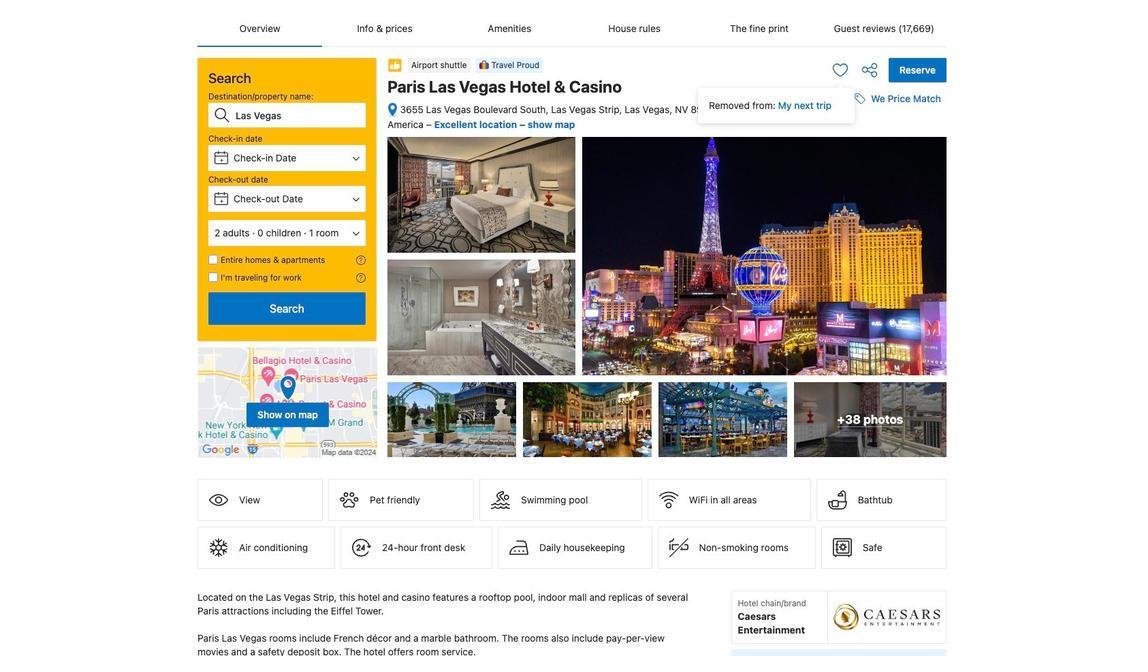 Task type: locate. For each thing, give the bounding box(es) containing it.
scored 9.2 element
[[912, 306, 934, 328]]

next image
[[924, 228, 940, 245]]

click to open map view image
[[388, 102, 398, 118]]

previous image
[[769, 228, 785, 245]]

if you select this option, we'll show you popular business travel features like breakfast, wifi and free parking. image
[[356, 273, 366, 283]]

we'll show you stays where you can have the entire place to yourself image
[[356, 256, 366, 265], [356, 256, 366, 265]]

section
[[192, 47, 382, 459]]



Task type: vqa. For each thing, say whether or not it's contained in the screenshot.
at
no



Task type: describe. For each thing, give the bounding box(es) containing it.
scored 7.7 element
[[912, 153, 934, 175]]

rated good element
[[775, 151, 906, 167]]

caesars entertainment image
[[834, 597, 941, 638]]

if you select this option, we'll show you popular business travel features like breakfast, wifi and free parking. image
[[356, 273, 366, 283]]

Where are you going? field
[[230, 103, 366, 127]]



